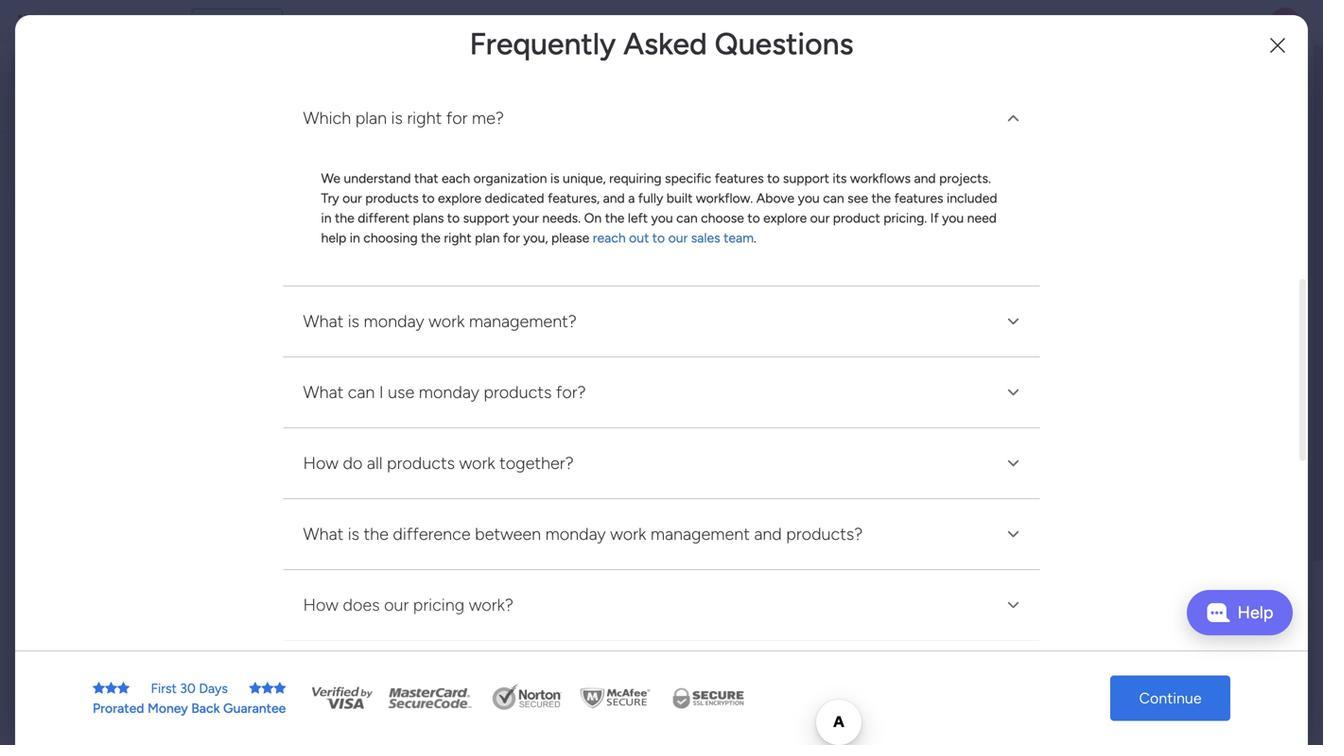 Task type: vqa. For each thing, say whether or not it's contained in the screenshot.
Noah Lott
no



Task type: describe. For each thing, give the bounding box(es) containing it.
mcafee secure image
[[577, 684, 653, 713]]

templates image image
[[1028, 408, 1278, 539]]

recently
[[319, 155, 388, 175]]

unique,
[[563, 170, 606, 187]]

0 vertical spatial lottie animation element
[[603, 45, 1135, 117]]

please
[[551, 230, 590, 246]]

account
[[675, 267, 730, 285]]

has
[[675, 105, 727, 145]]

need
[[967, 210, 997, 226]]

i
[[379, 382, 384, 403]]

asked
[[623, 26, 707, 62]]

1 star image from the left
[[93, 682, 105, 695]]

0 vertical spatial support
[[783, 170, 829, 187]]

templates inside button
[[1146, 621, 1214, 639]]

the inside dropdown button
[[364, 524, 389, 544]]

my right use in the left bottom of the page
[[427, 377, 445, 393]]

made
[[1067, 579, 1104, 597]]

mastercard secure code image
[[382, 684, 477, 713]]

specific
[[665, 170, 712, 187]]

requiring
[[609, 170, 662, 187]]

minutes
[[1181, 556, 1235, 574]]

star image for 1st star image from the left
[[105, 682, 117, 695]]

monday inside what is the difference between monday work management and products? dropdown button
[[545, 524, 606, 544]]

in inside the boost your workflow in minutes with ready-made templates
[[1166, 556, 1177, 574]]

which plan is right for me?
[[303, 108, 504, 128]]

tasks
[[343, 347, 381, 365]]

public board image
[[647, 345, 668, 366]]

get
[[1066, 682, 1089, 700]]

0 vertical spatial can
[[823, 190, 844, 206]]

0 vertical spatial help
[[1238, 602, 1273, 623]]

and down requiring
[[603, 190, 625, 206]]

prorated
[[93, 700, 144, 716]]

you,
[[523, 230, 548, 246]]

monday inside the monday dev > my team > my scrum team link
[[340, 609, 387, 625]]

chat bot icon image
[[1206, 603, 1230, 622]]

features,
[[548, 190, 600, 206]]

what is monday work management? button
[[283, 287, 1040, 357]]

and inside dropdown button
[[754, 524, 782, 544]]

norton secured image
[[485, 684, 570, 713]]

button padding image
[[1268, 36, 1287, 55]]

sales
[[691, 230, 720, 246]]

0 horizontal spatial support
[[463, 210, 509, 226]]

1 monday dev > my team > my scrum team from the top
[[340, 377, 586, 393]]

if
[[930, 210, 939, 226]]

the up help
[[335, 210, 354, 226]]

questions
[[715, 26, 854, 62]]

1 vertical spatial help button
[[1163, 691, 1229, 723]]

templates inside the boost your workflow in minutes with ready-made templates
[[1108, 579, 1176, 597]]

your inside the quickly access your recent boards, inbox and workspaces
[[375, 71, 405, 89]]

ended,
[[734, 105, 831, 145]]

for inside which plan is right for me? dropdown button
[[446, 108, 468, 128]]

1 horizontal spatial you
[[798, 190, 820, 206]]

2 team from the top
[[448, 609, 480, 625]]

bugs queue, main board element
[[0, 356, 241, 388]]

roadmap, main board element
[[0, 323, 241, 356]]

verified by visa image
[[309, 684, 375, 713]]

what for what is monday work management?
[[303, 311, 344, 332]]

needs.
[[542, 210, 581, 226]]

getting started element
[[1011, 717, 1295, 745]]

choose inside button
[[614, 225, 666, 243]]

right inside we understand that each organization is unique, requiring specific features to support its workflows and projects. try our products to explore dedicated features, and a fully built workflow.  above you can see the features included in the different plans to support your needs. on the left you can choose to explore our product pricing.  if you need help in choosing the right plan for you, please
[[444, 230, 472, 246]]

notifications image
[[991, 13, 1010, 32]]

inbox
[[511, 71, 549, 89]]

monday dev
[[84, 12, 180, 33]]

back
[[191, 700, 220, 716]]

&
[[1053, 682, 1062, 700]]

to down each
[[447, 210, 460, 226]]

0 horizontal spatial help
[[1179, 697, 1213, 716]]

explore templates button
[[1022, 611, 1283, 649]]

noah lott image
[[1270, 8, 1300, 38]]

how do all products work together? button
[[283, 429, 1040, 499]]

quickly
[[270, 71, 321, 89]]

boost your workflow in minutes with ready-made templates
[[1022, 556, 1269, 597]]

out
[[629, 230, 649, 246]]

1 team from the top
[[448, 377, 480, 393]]

understand
[[344, 170, 411, 187]]

how does our pricing work?
[[303, 595, 513, 615]]

1 vertical spatial features
[[894, 190, 943, 206]]

my right pricing
[[495, 609, 513, 625]]

heading containing your pro trial has ended,
[[492, 105, 831, 185]]

trial
[[615, 105, 667, 145]]

inbox image
[[1033, 13, 1052, 32]]

money
[[147, 700, 188, 716]]

circle o image
[[1039, 274, 1052, 288]]

your inside your pro trial has ended, choose your plan
[[652, 145, 716, 185]]

difference
[[393, 524, 471, 544]]

workflows
[[850, 170, 911, 187]]

is up recently visited
[[391, 108, 403, 128]]

close image for what is the difference between monday work management and products?
[[1002, 523, 1025, 546]]

pro
[[562, 105, 607, 145]]

choosing
[[363, 230, 418, 246]]

what for what can i use monday products for?
[[303, 382, 344, 403]]

continue button
[[1110, 676, 1230, 721]]

monday dev > my team > my scrum team link
[[307, 424, 619, 637]]

and inside the quickly access your recent boards, inbox and workspaces
[[553, 71, 578, 89]]

projects.
[[939, 170, 991, 187]]

dedicated
[[485, 190, 544, 206]]

is inside dropdown button
[[348, 311, 359, 332]]

add to favorites image for tasks
[[583, 346, 602, 365]]

the right choosing on the left top
[[421, 230, 441, 246]]

1 vertical spatial team
[[556, 377, 586, 393]]

retrospectives, main board element
[[0, 388, 241, 420]]

search everything image
[[1162, 13, 1181, 32]]

a inside we understand that each organization is unique, requiring specific features to support its workflows and projects. try our products to explore dedicated features, and a fully built workflow.  above you can see the features included in the different plans to support your needs. on the left you can choose to explore our product pricing.  if you need help in choosing the right plan for you, please
[[628, 190, 635, 206]]

explore templates
[[1092, 621, 1214, 639]]

each
[[442, 170, 470, 187]]

recently visited
[[319, 155, 445, 175]]

plan inside button
[[681, 225, 709, 243]]

how for how do all products work together?
[[303, 453, 339, 474]]

2 vertical spatial dev
[[391, 609, 412, 625]]

its
[[833, 170, 847, 187]]

0 vertical spatial dev
[[153, 12, 180, 33]]

our left the sales
[[668, 230, 688, 246]]

see plans
[[217, 15, 274, 31]]

how do all products work together?
[[303, 453, 574, 474]]

with
[[1239, 556, 1269, 574]]

frequently asked questions
[[470, 26, 854, 62]]

days
[[199, 680, 228, 697]]

reach
[[593, 230, 626, 246]]

help
[[321, 230, 346, 246]]

boards,
[[457, 71, 507, 89]]

reach out to our sales team .
[[593, 230, 757, 246]]

2 star image from the left
[[117, 682, 130, 695]]

my left "work?"
[[427, 609, 445, 625]]

ready-
[[1022, 579, 1067, 597]]

prorated money back guarantee
[[93, 700, 286, 716]]

products?
[[786, 524, 863, 544]]

getting started, main board element
[[0, 420, 241, 452]]

your inside the boost your workflow in minutes with ready-made templates
[[1066, 556, 1096, 574]]

that
[[414, 170, 438, 187]]

workflow
[[1100, 556, 1162, 574]]

does
[[343, 595, 380, 615]]

for inside we understand that each organization is unique, requiring specific features to support its workflows and projects. try our products to explore dedicated features, and a fully built workflow.  above you can see the features included in the different plans to support your needs. on the left you can choose to explore our product pricing.  if you need help in choosing the right plan for you, please
[[503, 230, 520, 246]]

> right the does
[[415, 609, 424, 625]]

to up .
[[747, 210, 760, 226]]

tasks, main board element
[[0, 259, 241, 291]]

which
[[303, 108, 351, 128]]

we
[[321, 170, 341, 187]]

manage my account
[[593, 267, 730, 285]]

our right the "try"
[[342, 190, 362, 206]]

plan inside your pro trial has ended, choose your plan
[[723, 145, 788, 185]]

monday inside what can i use monday products for? dropdown button
[[419, 382, 479, 403]]

the up reach
[[605, 210, 625, 226]]

open image
[[1002, 107, 1025, 130]]

our inside dropdown button
[[384, 595, 409, 615]]

for?
[[556, 382, 586, 403]]



Task type: locate. For each thing, give the bounding box(es) containing it.
explore down above
[[763, 210, 807, 226]]

choose inside your pro trial has ended, choose your plan
[[535, 145, 645, 185]]

monday dev > my team > my scrum team up mastercard secure code image
[[340, 609, 586, 625]]

2 add to favorites image from the left
[[914, 346, 933, 365]]

1 horizontal spatial lottie animation element
[[603, 45, 1135, 117]]

1 vertical spatial choose
[[614, 225, 666, 243]]

1 vertical spatial scrum
[[516, 609, 553, 625]]

explore down each
[[438, 190, 481, 206]]

what down do
[[303, 524, 344, 544]]

your up built at right top
[[652, 145, 716, 185]]

apps image
[[1116, 13, 1135, 32]]

scrum right "work?"
[[516, 609, 553, 625]]

2 vertical spatial close image
[[1002, 594, 1025, 617]]

1 star image from the left
[[105, 682, 117, 695]]

1 how from the top
[[303, 453, 339, 474]]

products left for?
[[484, 382, 552, 403]]

manage my account button
[[578, 257, 745, 295]]

how for how does our pricing work?
[[303, 595, 339, 615]]

1 horizontal spatial a
[[670, 225, 677, 243]]

different
[[358, 210, 410, 226]]

1 vertical spatial lottie animation element
[[0, 554, 241, 745]]

your up which plan is right for me?
[[375, 71, 405, 89]]

work left "together?"
[[459, 453, 495, 474]]

0 vertical spatial close image
[[1002, 452, 1025, 475]]

and left products? in the bottom of the page
[[754, 524, 782, 544]]

3 what from the top
[[303, 524, 344, 544]]

is
[[391, 108, 403, 128], [550, 170, 560, 187], [348, 311, 359, 332], [348, 524, 359, 544]]

see
[[217, 15, 240, 31]]

select product image
[[17, 13, 36, 32]]

choose
[[535, 145, 645, 185], [614, 225, 666, 243]]

2 horizontal spatial star image
[[249, 682, 261, 695]]

first 30 days
[[151, 680, 228, 697]]

what for what is the difference between monday work management and products?
[[303, 524, 344, 544]]

2 vertical spatial work
[[610, 524, 646, 544]]

2 horizontal spatial in
[[1166, 556, 1177, 574]]

what down public board icon
[[303, 382, 344, 403]]

support left its
[[783, 170, 829, 187]]

is inside we understand that each organization is unique, requiring specific features to support its workflows and projects. try our products to explore dedicated features, and a fully built workflow.  above you can see the features included in the different plans to support your needs. on the left you can choose to explore our product pricing.  if you need help in choosing the right plan for you, please
[[550, 170, 560, 187]]

2 close image from the top
[[1002, 523, 1025, 546]]

work left management
[[610, 524, 646, 544]]

what inside dropdown button
[[303, 311, 344, 332]]

right inside dropdown button
[[407, 108, 442, 128]]

help right chat bot icon
[[1238, 602, 1273, 623]]

0 vertical spatial features
[[715, 170, 764, 187]]

dev right i at the bottom of the page
[[391, 377, 412, 393]]

can down built at right top
[[676, 210, 698, 226]]

to down that
[[422, 190, 435, 206]]

the
[[871, 190, 891, 206], [335, 210, 354, 226], [605, 210, 625, 226], [421, 230, 441, 246], [364, 524, 389, 544]]

1 vertical spatial for
[[503, 230, 520, 246]]

close image
[[1002, 452, 1025, 475], [1002, 523, 1025, 546]]

manage
[[593, 267, 647, 285]]

0 vertical spatial choose
[[535, 145, 645, 185]]

0 horizontal spatial in
[[321, 210, 332, 226]]

close image for what is monday work management?
[[1002, 310, 1025, 333]]

2 vertical spatial can
[[348, 382, 375, 403]]

close image
[[1002, 310, 1025, 333], [1002, 381, 1025, 404], [1002, 594, 1025, 617]]

1 vertical spatial how
[[303, 595, 339, 615]]

on
[[584, 210, 602, 226]]

built
[[667, 190, 693, 206]]

to
[[767, 170, 780, 187], [422, 190, 435, 206], [447, 210, 460, 226], [747, 210, 760, 226], [652, 230, 665, 246]]

monday left pricing
[[340, 609, 387, 625]]

2 vertical spatial products
[[387, 453, 455, 474]]

2 star image from the left
[[261, 682, 274, 695]]

close image inside how do all products work together? dropdown button
[[1002, 452, 1025, 475]]

work inside dropdown button
[[429, 311, 465, 332]]

0 horizontal spatial can
[[348, 382, 375, 403]]

included
[[947, 190, 997, 206]]

can left i at the bottom of the page
[[348, 382, 375, 403]]

monday up tasks
[[364, 311, 424, 332]]

sprints
[[674, 347, 724, 365]]

0 horizontal spatial lottie animation element
[[0, 554, 241, 745]]

your up made
[[1066, 556, 1096, 574]]

first
[[151, 680, 177, 697]]

a inside button
[[670, 225, 677, 243]]

which plan is right for me? button
[[283, 83, 1040, 153]]

your pro trial has ended, choose your plan
[[492, 105, 831, 185]]

2 horizontal spatial can
[[823, 190, 844, 206]]

the down workflows
[[871, 190, 891, 206]]

management?
[[469, 311, 577, 332]]

help button down "with"
[[1187, 590, 1293, 636]]

heading
[[492, 105, 831, 185]]

0 horizontal spatial you
[[651, 210, 673, 226]]

products
[[365, 190, 419, 206], [484, 382, 552, 403], [387, 453, 455, 474]]

1 horizontal spatial star image
[[117, 682, 130, 695]]

star image
[[105, 682, 117, 695], [261, 682, 274, 695], [274, 682, 286, 695]]

2 vertical spatial in
[[1166, 556, 1177, 574]]

do
[[343, 453, 363, 474]]

1 scrum from the top
[[516, 377, 553, 393]]

team down management? in the left top of the page
[[556, 377, 586, 393]]

close image inside how does our pricing work? dropdown button
[[1002, 594, 1025, 617]]

star image
[[93, 682, 105, 695], [117, 682, 130, 695], [249, 682, 261, 695]]

me?
[[472, 108, 504, 128]]

plans
[[243, 15, 274, 31], [413, 210, 444, 226]]

and right the inbox
[[553, 71, 578, 89]]

how
[[303, 453, 339, 474], [303, 595, 339, 615]]

lottie animation image
[[0, 554, 241, 745]]

can inside dropdown button
[[348, 382, 375, 403]]

3 star image from the left
[[274, 682, 286, 695]]

0 vertical spatial in
[[321, 210, 332, 226]]

team down choose
[[724, 230, 754, 246]]

1 vertical spatial work
[[459, 453, 495, 474]]

our right the does
[[384, 595, 409, 615]]

team right use in the left bottom of the page
[[448, 377, 480, 393]]

2 scrum from the top
[[516, 609, 553, 625]]

1 horizontal spatial add to favorites image
[[914, 346, 933, 365]]

0 vertical spatial templates
[[1108, 579, 1176, 597]]

to right the out
[[652, 230, 665, 246]]

how left do
[[303, 453, 339, 474]]

1 horizontal spatial explore
[[763, 210, 807, 226]]

1 vertical spatial can
[[676, 210, 698, 226]]

0 horizontal spatial right
[[407, 108, 442, 128]]

1 vertical spatial what
[[303, 382, 344, 403]]

sprints, main board element
[[0, 291, 241, 323]]

scrum left for?
[[516, 377, 553, 393]]

you up reach out to our sales team "link"
[[651, 210, 673, 226]]

1 horizontal spatial features
[[894, 190, 943, 206]]

1 vertical spatial plans
[[413, 210, 444, 226]]

and left 'projects.'
[[914, 170, 936, 187]]

1 vertical spatial dev
[[391, 377, 412, 393]]

list box
[[0, 223, 241, 707]]

your up the you,
[[513, 210, 539, 226]]

our left product
[[810, 210, 830, 226]]

organization
[[474, 170, 547, 187]]

1 vertical spatial close image
[[1002, 523, 1025, 546]]

monday dev > my team > my scrum team down what is monday work management?
[[340, 377, 586, 393]]

templates down workflow
[[1108, 579, 1176, 597]]

workspaces
[[270, 92, 350, 110]]

1 add to favorites image from the left
[[583, 346, 602, 365]]

1 vertical spatial explore
[[763, 210, 807, 226]]

for left me?
[[446, 108, 468, 128]]

reach out to our sales team link
[[593, 230, 754, 246]]

> right use in the left bottom of the page
[[415, 377, 424, 393]]

see
[[848, 190, 868, 206]]

0 horizontal spatial features
[[715, 170, 764, 187]]

for left the you,
[[503, 230, 520, 246]]

quick search results list box
[[292, 177, 966, 659]]

2 how from the top
[[303, 595, 339, 615]]

2 horizontal spatial you
[[942, 210, 964, 226]]

support down dedicated
[[463, 210, 509, 226]]

help button
[[1187, 590, 1293, 636], [1163, 691, 1229, 723]]

0 horizontal spatial plans
[[243, 15, 274, 31]]

close image inside what is the difference between monday work management and products? dropdown button
[[1002, 523, 1025, 546]]

templates right 'explore'
[[1146, 621, 1214, 639]]

monday right between
[[545, 524, 606, 544]]

help button right "inspired"
[[1163, 691, 1229, 723]]

features up workflow.
[[715, 170, 764, 187]]

my
[[427, 377, 445, 393], [495, 377, 513, 393], [427, 609, 445, 625], [495, 609, 513, 625]]

2 vertical spatial team
[[556, 609, 586, 625]]

plan inside dropdown button
[[355, 108, 387, 128]]

learn
[[1011, 682, 1049, 700]]

monday
[[84, 12, 149, 33], [364, 311, 424, 332], [340, 377, 387, 393], [419, 382, 479, 403], [545, 524, 606, 544], [340, 609, 387, 625]]

close image inside what can i use monday products for? dropdown button
[[1002, 381, 1025, 404]]

try
[[321, 190, 339, 206]]

is down do
[[348, 524, 359, 544]]

close image inside what is monday work management? dropdown button
[[1002, 310, 1025, 333]]

and
[[553, 71, 578, 89], [914, 170, 936, 187], [603, 190, 625, 206], [754, 524, 782, 544]]

products up different
[[365, 190, 419, 206]]

0 vertical spatial for
[[446, 108, 468, 128]]

how left the does
[[303, 595, 339, 615]]

1 vertical spatial a
[[670, 225, 677, 243]]

0 vertical spatial plans
[[243, 15, 274, 31]]

product
[[833, 210, 880, 226]]

team up mastercard secure code image
[[448, 609, 480, 625]]

option
[[0, 226, 241, 230]]

the left difference
[[364, 524, 389, 544]]

1 vertical spatial monday dev > my team > my scrum team
[[340, 609, 586, 625]]

guarantee
[[223, 700, 286, 716]]

for
[[446, 108, 468, 128], [503, 230, 520, 246]]

1 vertical spatial products
[[484, 382, 552, 403]]

monday inside what is monday work management? dropdown button
[[364, 311, 424, 332]]

lottie animation element
[[603, 45, 1135, 117], [0, 554, 241, 745]]

close image for how does our pricing work?
[[1002, 594, 1025, 617]]

public board image
[[316, 345, 337, 366]]

recent
[[409, 71, 454, 89]]

right down each
[[444, 230, 472, 246]]

access
[[325, 71, 371, 89]]

> down management? in the left top of the page
[[483, 377, 492, 393]]

left
[[628, 210, 648, 226]]

plans right see
[[243, 15, 274, 31]]

is up features, on the left top
[[550, 170, 560, 187]]

0 vertical spatial explore
[[438, 190, 481, 206]]

use
[[388, 382, 415, 403]]

what can i use monday products for? button
[[283, 358, 1040, 428]]

in left minutes
[[1166, 556, 1177, 574]]

explore
[[1092, 621, 1142, 639]]

plan inside we understand that each organization is unique, requiring specific features to support its workflows and projects. try our products to explore dedicated features, and a fully built workflow.  above you can see the features included in the different plans to support your needs. on the left you can choose to explore our product pricing.  if you need help in choosing the right plan for you, please
[[475, 230, 500, 246]]

explore
[[438, 190, 481, 206], [763, 210, 807, 226]]

close image for how do all products work together?
[[1002, 452, 1025, 475]]

dev left pricing
[[391, 609, 412, 625]]

my
[[650, 267, 671, 285]]

your inside we understand that each organization is unique, requiring specific features to support its workflows and projects. try our products to explore dedicated features, and a fully built workflow.  above you can see the features included in the different plans to support your needs. on the left you can choose to explore our product pricing.  if you need help in choosing the right plan for you, please
[[513, 210, 539, 226]]

visited
[[392, 155, 445, 175]]

1 vertical spatial templates
[[1146, 621, 1214, 639]]

inspired
[[1093, 682, 1147, 700]]

star image for first star image from the right
[[261, 682, 274, 695]]

templates
[[1108, 579, 1176, 597], [1146, 621, 1214, 639]]

we understand that each organization is unique, requiring specific features to support its workflows and projects. try our products to explore dedicated features, and a fully built workflow.  above you can see the features included in the different plans to support your needs. on the left you can choose to explore our product pricing.  if you need help in choosing the right plan for you, please
[[321, 170, 997, 246]]

plans down that
[[413, 210, 444, 226]]

dev
[[153, 12, 180, 33], [391, 377, 412, 393], [391, 609, 412, 625]]

sprints link
[[638, 192, 951, 405]]

what up public board icon
[[303, 311, 344, 332]]

close image for what can i use monday products for?
[[1002, 381, 1025, 404]]

0 vertical spatial products
[[365, 190, 419, 206]]

1 horizontal spatial right
[[444, 230, 472, 246]]

together?
[[499, 453, 574, 474]]

workflow.
[[696, 190, 753, 206]]

help image
[[1204, 13, 1223, 32]]

3 close image from the top
[[1002, 594, 1025, 617]]

1 horizontal spatial plans
[[413, 210, 444, 226]]

0 vertical spatial how
[[303, 453, 339, 474]]

choose a plan
[[614, 225, 709, 243]]

you right above
[[798, 190, 820, 206]]

1 what from the top
[[303, 311, 344, 332]]

1 vertical spatial help
[[1179, 697, 1213, 716]]

to up above
[[767, 170, 780, 187]]

what is the difference between monday work management and products?
[[303, 524, 863, 544]]

1 vertical spatial support
[[463, 210, 509, 226]]

products inside we understand that each organization is unique, requiring specific features to support its workflows and projects. try our products to explore dedicated features, and a fully built workflow.  above you can see the features included in the different plans to support your needs. on the left you can choose to explore our product pricing.  if you need help in choosing the right plan for you, please
[[365, 190, 419, 206]]

1 vertical spatial right
[[444, 230, 472, 246]]

1 horizontal spatial support
[[783, 170, 829, 187]]

learn & get inspired
[[1011, 682, 1147, 700]]

monday down tasks
[[340, 377, 387, 393]]

0 vertical spatial team
[[448, 377, 480, 393]]

0 horizontal spatial add to favorites image
[[583, 346, 602, 365]]

1 horizontal spatial for
[[503, 230, 520, 246]]

0 vertical spatial help button
[[1187, 590, 1293, 636]]

products right all
[[387, 453, 455, 474]]

2 close image from the top
[[1002, 381, 1025, 404]]

can down its
[[823, 190, 844, 206]]

dev left see
[[153, 12, 180, 33]]

0 horizontal spatial for
[[446, 108, 468, 128]]

is up tasks
[[348, 311, 359, 332]]

0 vertical spatial work
[[429, 311, 465, 332]]

right down recent
[[407, 108, 442, 128]]

help up getting started element
[[1179, 697, 1213, 716]]

team right "work?"
[[556, 609, 586, 625]]

choose
[[701, 210, 744, 226]]

3 star image from the left
[[249, 682, 261, 695]]

0 horizontal spatial explore
[[438, 190, 481, 206]]

continue
[[1139, 689, 1202, 707]]

add to favorites image
[[583, 346, 602, 365], [914, 346, 933, 365]]

0 vertical spatial what
[[303, 311, 344, 332]]

frequently
[[470, 26, 616, 62]]

2 vertical spatial what
[[303, 524, 344, 544]]

1 vertical spatial close image
[[1002, 381, 1025, 404]]

in right help
[[350, 230, 360, 246]]

1 vertical spatial in
[[350, 230, 360, 246]]

2 what from the top
[[303, 382, 344, 403]]

your
[[492, 105, 555, 145]]

what is monday work management?
[[303, 311, 577, 332]]

what is the difference between monday work management and products? button
[[283, 500, 1040, 570]]

1 horizontal spatial in
[[350, 230, 360, 246]]

add to favorites image for sprints
[[914, 346, 933, 365]]

work up what can i use monday products for?
[[429, 311, 465, 332]]

plans inside we understand that each organization is unique, requiring specific features to support its workflows and projects. try our products to explore dedicated features, and a fully built workflow.  above you can see the features included in the different plans to support your needs. on the left you can choose to explore our product pricing.  if you need help in choosing the right plan for you, please
[[413, 210, 444, 226]]

1 close image from the top
[[1002, 452, 1025, 475]]

0 horizontal spatial star image
[[93, 682, 105, 695]]

in down the "try"
[[321, 210, 332, 226]]

features up pricing.
[[894, 190, 943, 206]]

0 vertical spatial scrum
[[516, 377, 553, 393]]

boost
[[1022, 556, 1062, 574]]

in
[[321, 210, 332, 226], [350, 230, 360, 246], [1166, 556, 1177, 574]]

1 horizontal spatial help
[[1238, 602, 1273, 623]]

0 vertical spatial close image
[[1002, 310, 1025, 333]]

work?
[[469, 595, 513, 615]]

right
[[407, 108, 442, 128], [444, 230, 472, 246]]

0 vertical spatial monday dev > my team > my scrum team
[[340, 377, 586, 393]]

0 vertical spatial right
[[407, 108, 442, 128]]

you
[[798, 190, 820, 206], [651, 210, 673, 226], [942, 210, 964, 226]]

monday right use in the left bottom of the page
[[419, 382, 479, 403]]

0 horizontal spatial a
[[628, 190, 635, 206]]

quickly access your recent boards, inbox and workspaces
[[270, 71, 578, 110]]

you right if
[[942, 210, 964, 226]]

plans inside button
[[243, 15, 274, 31]]

1 close image from the top
[[1002, 310, 1025, 333]]

pricing
[[413, 595, 465, 615]]

> right pricing
[[483, 609, 492, 625]]

invite members image
[[1074, 13, 1093, 32]]

monday right select product image
[[84, 12, 149, 33]]

my down management? in the left top of the page
[[495, 377, 513, 393]]

.
[[754, 230, 757, 246]]

0 vertical spatial team
[[724, 230, 754, 246]]

0 vertical spatial a
[[628, 190, 635, 206]]

2 monday dev > my team > my scrum team from the top
[[340, 609, 586, 625]]

1 horizontal spatial can
[[676, 210, 698, 226]]

ssl encrypted image
[[660, 684, 755, 713]]

30
[[180, 680, 196, 697]]

1 vertical spatial team
[[448, 609, 480, 625]]



